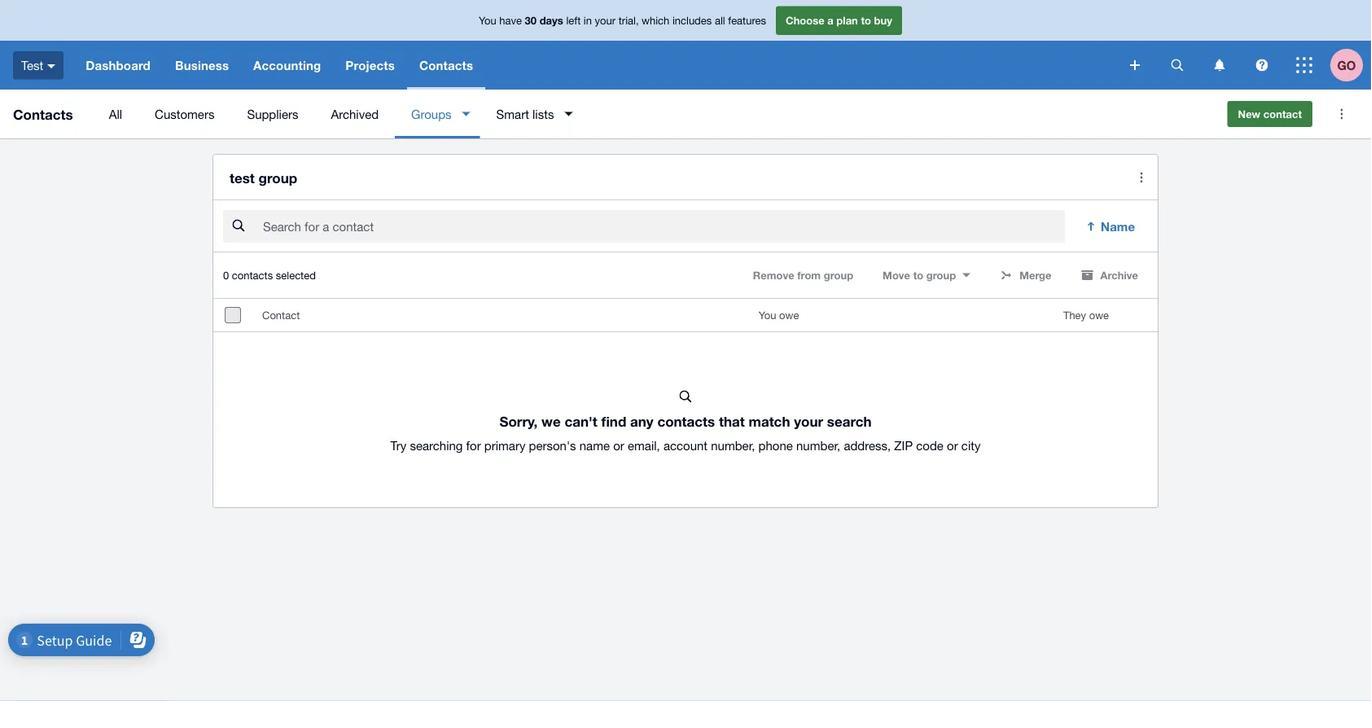 Task type: locate. For each thing, give the bounding box(es) containing it.
1 vertical spatial you
[[759, 309, 777, 322]]

1 horizontal spatial group
[[824, 269, 854, 282]]

search
[[827, 413, 872, 429]]

account
[[664, 438, 708, 453]]

your inside contact list table element
[[794, 413, 824, 429]]

0 horizontal spatial owe
[[780, 309, 799, 322]]

1 vertical spatial to
[[914, 269, 924, 282]]

0 horizontal spatial contacts
[[232, 269, 273, 282]]

1 horizontal spatial owe
[[1090, 309, 1109, 322]]

group inside remove from group button
[[824, 269, 854, 282]]

actions menu image up name
[[1126, 161, 1158, 194]]

number, down that
[[711, 438, 755, 453]]

0 horizontal spatial to
[[861, 14, 872, 27]]

move
[[883, 269, 911, 282]]

match
[[749, 413, 790, 429]]

1 or from the left
[[614, 438, 625, 453]]

1 owe from the left
[[780, 309, 799, 322]]

contacts up try searching for primary person's name or email, account number, phone number, address, zip code or city
[[658, 413, 715, 429]]

your
[[595, 14, 616, 27], [794, 413, 824, 429]]

owe down remove from group button
[[780, 309, 799, 322]]

buy
[[874, 14, 893, 27]]

group inside move to group popup button
[[927, 269, 956, 282]]

1 horizontal spatial actions menu image
[[1326, 98, 1359, 130]]

you down remove
[[759, 309, 777, 322]]

groups button
[[395, 90, 480, 138]]

go button
[[1331, 41, 1372, 90]]

30
[[525, 14, 537, 27]]

contacts down test "popup button"
[[13, 106, 73, 122]]

contact
[[1264, 108, 1302, 120]]

to
[[861, 14, 872, 27], [914, 269, 924, 282]]

searching
[[410, 438, 463, 453]]

dashboard
[[86, 58, 151, 72]]

contacts up groups button
[[419, 58, 473, 72]]

contacts inside contact list table element
[[658, 413, 715, 429]]

to left buy
[[861, 14, 872, 27]]

sorry,
[[500, 413, 538, 429]]

svg image up new contact
[[1256, 59, 1269, 71]]

you for you owe
[[759, 309, 777, 322]]

svg image
[[1297, 57, 1313, 73], [1215, 59, 1225, 71], [1256, 59, 1269, 71], [1131, 60, 1140, 70], [47, 64, 56, 68]]

you
[[479, 14, 497, 27], [759, 309, 777, 322]]

contacts right 0
[[232, 269, 273, 282]]

contacts
[[232, 269, 273, 282], [658, 413, 715, 429]]

0 horizontal spatial or
[[614, 438, 625, 453]]

city
[[962, 438, 981, 453]]

1 horizontal spatial your
[[794, 413, 824, 429]]

number,
[[711, 438, 755, 453], [797, 438, 841, 453]]

find
[[601, 413, 627, 429]]

we
[[542, 413, 561, 429]]

to inside popup button
[[914, 269, 924, 282]]

or right name
[[614, 438, 625, 453]]

1 vertical spatial your
[[794, 413, 824, 429]]

customers button
[[139, 90, 231, 138]]

owe for you owe
[[780, 309, 799, 322]]

1 horizontal spatial contacts
[[658, 413, 715, 429]]

group right move
[[927, 269, 956, 282]]

name
[[580, 438, 610, 453]]

group right from
[[824, 269, 854, 282]]

or
[[614, 438, 625, 453], [947, 438, 958, 453]]

0 vertical spatial actions menu image
[[1326, 98, 1359, 130]]

move to group button
[[873, 262, 981, 289]]

actions menu image
[[1326, 98, 1359, 130], [1126, 161, 1158, 194]]

0 vertical spatial you
[[479, 14, 497, 27]]

trial,
[[619, 14, 639, 27]]

owe right they
[[1090, 309, 1109, 322]]

test group
[[230, 170, 297, 186]]

try
[[391, 438, 407, 453]]

contacts inside popup button
[[419, 58, 473, 72]]

0 horizontal spatial you
[[479, 14, 497, 27]]

includes
[[673, 14, 712, 27]]

archive button
[[1072, 262, 1148, 289]]

0 horizontal spatial group
[[259, 170, 297, 186]]

1 vertical spatial actions menu image
[[1126, 161, 1158, 194]]

banner
[[0, 0, 1372, 90]]

1 vertical spatial contacts
[[13, 106, 73, 122]]

to inside banner
[[861, 14, 872, 27]]

menu containing all
[[93, 90, 1215, 138]]

1 horizontal spatial you
[[759, 309, 777, 322]]

name button
[[1075, 210, 1148, 243]]

they
[[1064, 309, 1087, 322]]

owe
[[780, 309, 799, 322], [1090, 309, 1109, 322]]

0 horizontal spatial number,
[[711, 438, 755, 453]]

2 owe from the left
[[1090, 309, 1109, 322]]

accounting
[[253, 58, 321, 72]]

navigation
[[73, 41, 1119, 90]]

0 horizontal spatial your
[[595, 14, 616, 27]]

accounting button
[[241, 41, 333, 90]]

business
[[175, 58, 229, 72]]

phone
[[759, 438, 793, 453]]

your right the match
[[794, 413, 824, 429]]

you for you have 30 days left in your trial, which includes all features
[[479, 14, 497, 27]]

1 horizontal spatial number,
[[797, 438, 841, 453]]

Search for a contact field
[[261, 211, 1065, 242]]

contacts
[[419, 58, 473, 72], [13, 106, 73, 122]]

0 vertical spatial to
[[861, 14, 872, 27]]

2 horizontal spatial group
[[927, 269, 956, 282]]

contacts button
[[407, 41, 486, 90]]

you inside contact list table element
[[759, 309, 777, 322]]

archived button
[[315, 90, 395, 138]]

test button
[[0, 41, 73, 90]]

group right "test"
[[259, 170, 297, 186]]

menu
[[93, 90, 1215, 138]]

try searching for primary person's name or email, account number, phone number, address, zip code or city
[[391, 438, 981, 453]]

contact
[[262, 309, 300, 322]]

smart
[[497, 107, 529, 121]]

test
[[21, 58, 43, 72]]

they owe
[[1064, 309, 1109, 322]]

smart lists button
[[480, 90, 583, 138]]

number, down search
[[797, 438, 841, 453]]

left
[[566, 14, 581, 27]]

or left city
[[947, 438, 958, 453]]

you left have
[[479, 14, 497, 27]]

your right "in"
[[595, 14, 616, 27]]

0 horizontal spatial actions menu image
[[1126, 161, 1158, 194]]

svg image right the 'test'
[[47, 64, 56, 68]]

1 horizontal spatial or
[[947, 438, 958, 453]]

group
[[259, 170, 297, 186], [824, 269, 854, 282], [927, 269, 956, 282]]

archived
[[331, 107, 379, 121]]

archive
[[1101, 269, 1139, 282]]

1 vertical spatial contacts
[[658, 413, 715, 429]]

suppliers button
[[231, 90, 315, 138]]

contact list table element
[[213, 299, 1158, 508]]

email,
[[628, 438, 660, 453]]

for
[[466, 438, 481, 453]]

svg image left svg image
[[1131, 60, 1140, 70]]

merge button
[[991, 262, 1062, 289]]

all
[[715, 14, 725, 27]]

plan
[[837, 14, 858, 27]]

to right move
[[914, 269, 924, 282]]

0 vertical spatial contacts
[[419, 58, 473, 72]]

actions menu image down go
[[1326, 98, 1359, 130]]

1 horizontal spatial to
[[914, 269, 924, 282]]

1 horizontal spatial contacts
[[419, 58, 473, 72]]

new contact button
[[1228, 101, 1313, 127]]



Task type: vqa. For each thing, say whether or not it's contained in the screenshot.
30
yes



Task type: describe. For each thing, give the bounding box(es) containing it.
merge
[[1020, 269, 1052, 282]]

that
[[719, 413, 745, 429]]

name
[[1101, 219, 1135, 234]]

address,
[[844, 438, 891, 453]]

any
[[630, 413, 654, 429]]

navigation containing dashboard
[[73, 41, 1119, 90]]

0
[[223, 269, 229, 282]]

2 or from the left
[[947, 438, 958, 453]]

projects
[[346, 58, 395, 72]]

0 vertical spatial contacts
[[232, 269, 273, 282]]

svg image
[[1172, 59, 1184, 71]]

test
[[230, 170, 255, 186]]

remove from group
[[753, 269, 854, 282]]

choose
[[786, 14, 825, 27]]

go
[[1338, 58, 1357, 72]]

svg image left go
[[1297, 57, 1313, 73]]

person's
[[529, 438, 576, 453]]

2 number, from the left
[[797, 438, 841, 453]]

new
[[1239, 108, 1261, 120]]

dashboard link
[[73, 41, 163, 90]]

selected
[[276, 269, 316, 282]]

can't
[[565, 413, 598, 429]]

smart lists
[[497, 107, 554, 121]]

groups
[[411, 107, 452, 121]]

all
[[109, 107, 122, 121]]

all button
[[93, 90, 139, 138]]

1 number, from the left
[[711, 438, 755, 453]]

group for remove from group
[[824, 269, 854, 282]]

sorry, we can't find any contacts that match your search
[[500, 413, 872, 429]]

from
[[798, 269, 821, 282]]

svg image inside test "popup button"
[[47, 64, 56, 68]]

days
[[540, 14, 564, 27]]

a
[[828, 14, 834, 27]]

lists
[[533, 107, 554, 121]]

you have 30 days left in your trial, which includes all features
[[479, 14, 766, 27]]

owe for they owe
[[1090, 309, 1109, 322]]

svg image right svg image
[[1215, 59, 1225, 71]]

0 contacts selected
[[223, 269, 316, 282]]

new contact
[[1239, 108, 1302, 120]]

which
[[642, 14, 670, 27]]

remove
[[753, 269, 795, 282]]

choose a plan to buy
[[786, 14, 893, 27]]

zip
[[895, 438, 913, 453]]

group for move to group
[[927, 269, 956, 282]]

suppliers
[[247, 107, 299, 121]]

banner containing dashboard
[[0, 0, 1372, 90]]

customers
[[155, 107, 215, 121]]

smart lists menu item
[[480, 90, 583, 138]]

0 vertical spatial your
[[595, 14, 616, 27]]

in
[[584, 14, 592, 27]]

primary
[[484, 438, 526, 453]]

business button
[[163, 41, 241, 90]]

have
[[500, 14, 522, 27]]

code
[[917, 438, 944, 453]]

move to group
[[883, 269, 956, 282]]

projects button
[[333, 41, 407, 90]]

remove from group button
[[744, 262, 863, 289]]

features
[[728, 14, 766, 27]]

you owe
[[759, 309, 799, 322]]

0 horizontal spatial contacts
[[13, 106, 73, 122]]



